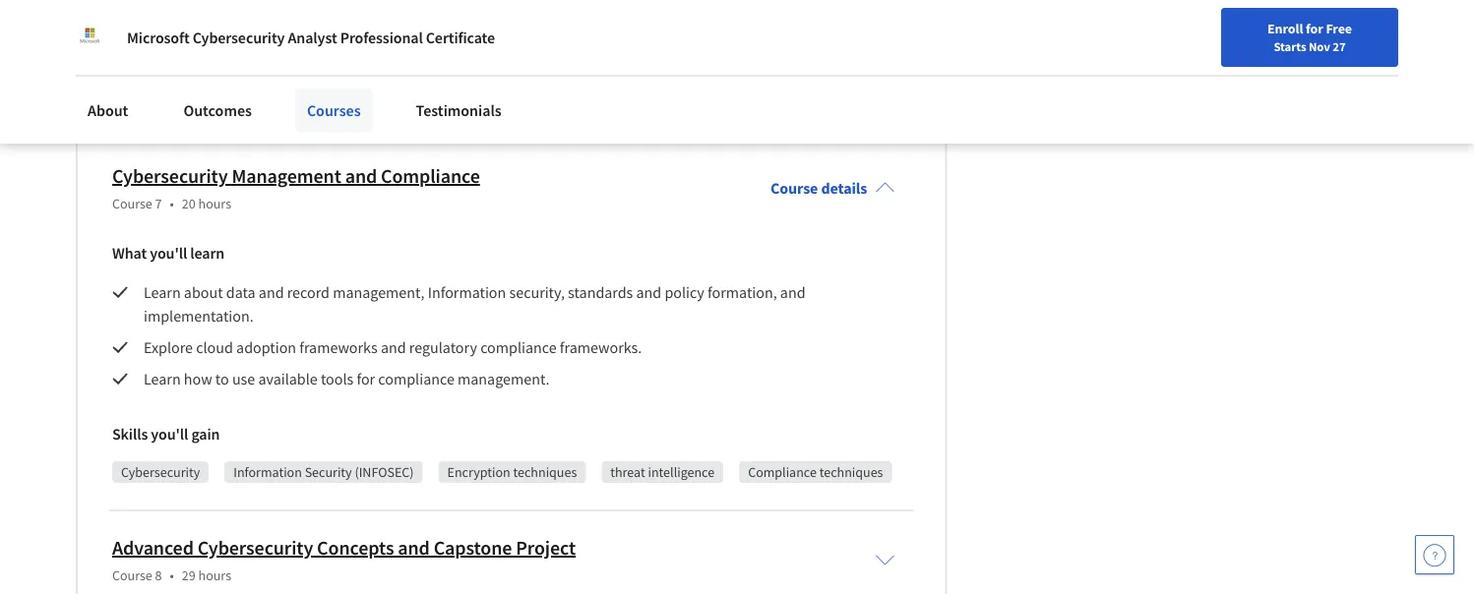 Task type: locate. For each thing, give the bounding box(es) containing it.
about link
[[76, 89, 140, 132]]

1 horizontal spatial compliance
[[748, 464, 817, 482]]

what you'll learn
[[112, 244, 225, 263]]

compliance inside "cybersecurity management and compliance course 7 • 20 hours"
[[381, 164, 480, 189]]

testimonials link
[[404, 89, 513, 132]]

2 techniques from the left
[[819, 464, 883, 482]]

0 vertical spatial for
[[1306, 20, 1323, 37]]

you'll
[[150, 244, 187, 263], [151, 425, 188, 444]]

regulatory
[[409, 338, 477, 358]]

enroll for free starts nov 27
[[1268, 20, 1352, 54]]

course inside advanced cybersecurity concepts and capstone project course 8 • 29 hours
[[112, 567, 152, 585]]

1 horizontal spatial information
[[428, 283, 506, 303]]

compliance
[[381, 164, 480, 189], [748, 464, 817, 482]]

capstone
[[434, 536, 512, 561]]

learn down explore
[[144, 369, 181, 389]]

hours right 20 at top left
[[198, 195, 231, 213]]

0 vertical spatial •
[[170, 195, 174, 213]]

information security (infosec)
[[233, 464, 414, 482]]

nov
[[1309, 38, 1330, 54]]

1 hours from the top
[[198, 195, 231, 213]]

management
[[232, 164, 341, 189]]

1 learn from the top
[[144, 283, 181, 303]]

2 • from the top
[[170, 567, 174, 585]]

and
[[345, 164, 377, 189], [259, 283, 284, 303], [636, 283, 662, 303], [780, 283, 806, 303], [381, 338, 406, 358], [398, 536, 430, 561]]

compliance
[[480, 338, 557, 358], [378, 369, 455, 389]]

course inside "cybersecurity management and compliance course 7 • 20 hours"
[[112, 195, 152, 213]]

cybersecurity
[[193, 28, 285, 47], [286, 92, 365, 110], [112, 164, 228, 189], [121, 464, 200, 482], [198, 536, 313, 561]]

course left "details"
[[771, 179, 818, 198]]

1 vertical spatial learn
[[144, 369, 181, 389]]

you'll for gain
[[151, 425, 188, 444]]

1 horizontal spatial for
[[1306, 20, 1323, 37]]

for
[[1306, 20, 1323, 37], [357, 369, 375, 389]]

professional
[[340, 28, 423, 47]]

data
[[226, 283, 256, 303]]

security
[[305, 464, 352, 482]]

and left policy
[[636, 283, 662, 303]]

frameworks.
[[560, 338, 642, 358]]

gain
[[191, 425, 220, 444]]

hours right 29
[[198, 567, 231, 585]]

1 vertical spatial compliance
[[748, 464, 817, 482]]

0 vertical spatial information
[[428, 283, 506, 303]]

available
[[258, 369, 318, 389]]

0 horizontal spatial for
[[357, 369, 375, 389]]

free
[[1326, 20, 1352, 37]]

outcomes
[[183, 100, 252, 120]]

cloud computing
[[398, 92, 499, 110]]

courses link
[[295, 89, 373, 132]]

information left security
[[233, 464, 302, 482]]

for right tools
[[357, 369, 375, 389]]

compliance down explore cloud adoption frameworks and regulatory compliance frameworks.
[[378, 369, 455, 389]]

1 vertical spatial you'll
[[151, 425, 188, 444]]

2 hours from the top
[[198, 567, 231, 585]]

testimonials
[[416, 100, 502, 120]]

threat
[[610, 464, 645, 482]]

learn down what you'll learn
[[144, 283, 181, 303]]

0 vertical spatial you'll
[[150, 244, 187, 263]]

27
[[1333, 38, 1346, 54]]

compliance up management.
[[480, 338, 557, 358]]

explore
[[144, 338, 193, 358]]

0 vertical spatial learn
[[144, 283, 181, 303]]

menu item
[[1061, 20, 1188, 84]]

•
[[170, 195, 174, 213], [170, 567, 174, 585]]

1 vertical spatial information
[[233, 464, 302, 482]]

adoption
[[236, 338, 296, 358]]

0 vertical spatial compliance
[[381, 164, 480, 189]]

course left 7
[[112, 195, 152, 213]]

1 horizontal spatial techniques
[[819, 464, 883, 482]]

learn
[[190, 244, 225, 263]]

hours
[[198, 195, 231, 213], [198, 567, 231, 585]]

cybersecurity management and compliance course 7 • 20 hours
[[112, 164, 480, 213]]

• right 8
[[170, 567, 174, 585]]

you'll for learn
[[150, 244, 187, 263]]

details
[[821, 179, 867, 198]]

0 vertical spatial hours
[[198, 195, 231, 213]]

tools
[[321, 369, 354, 389]]

• right 7
[[170, 195, 174, 213]]

learn
[[144, 283, 181, 303], [144, 369, 181, 389]]

1 techniques from the left
[[513, 464, 577, 482]]

1 horizontal spatial compliance
[[480, 338, 557, 358]]

None search field
[[281, 12, 664, 52]]

information up 'regulatory'
[[428, 283, 506, 303]]

help center image
[[1423, 543, 1447, 567]]

advanced cybersecurity concepts and capstone project course 8 • 29 hours
[[112, 536, 576, 585]]

how
[[184, 369, 212, 389]]

techniques
[[513, 464, 577, 482], [819, 464, 883, 482]]

learn inside learn about data and record management, information security, standards and policy formation, and implementation.
[[144, 283, 181, 303]]

• inside advanced cybersecurity concepts and capstone project course 8 • 29 hours
[[170, 567, 174, 585]]

implementation.
[[144, 307, 254, 326]]

0 horizontal spatial compliance
[[381, 164, 480, 189]]

policy
[[665, 283, 705, 303]]

course left 8
[[112, 567, 152, 585]]

compliance techniques
[[748, 464, 883, 482]]

and right concepts
[[398, 536, 430, 561]]

standards
[[568, 283, 633, 303]]

cybersecurity inside advanced cybersecurity concepts and capstone project course 8 • 29 hours
[[198, 536, 313, 561]]

learn for learn how to use available tools for compliance management.
[[144, 369, 181, 389]]

and down courses link
[[345, 164, 377, 189]]

course
[[771, 179, 818, 198], [112, 195, 152, 213], [112, 567, 152, 585]]

techniques for compliance techniques
[[819, 464, 883, 482]]

use
[[232, 369, 255, 389]]

information
[[428, 283, 506, 303], [233, 464, 302, 482]]

1 vertical spatial compliance
[[378, 369, 455, 389]]

1 vertical spatial hours
[[198, 567, 231, 585]]

1 vertical spatial •
[[170, 567, 174, 585]]

2 learn from the top
[[144, 369, 181, 389]]

about
[[88, 100, 128, 120]]

0 horizontal spatial techniques
[[513, 464, 577, 482]]

computer
[[121, 92, 179, 110]]

encryption techniques
[[447, 464, 577, 482]]

you'll left gain
[[151, 425, 188, 444]]

management,
[[333, 283, 425, 303]]

1 • from the top
[[170, 195, 174, 213]]

you'll left learn
[[150, 244, 187, 263]]

for up nov
[[1306, 20, 1323, 37]]



Task type: vqa. For each thing, say whether or not it's contained in the screenshot.
WHAT DO YOU WANT TO LEARN? "TEXT BOX"
no



Task type: describe. For each thing, give the bounding box(es) containing it.
frameworks
[[299, 338, 378, 358]]

encryption
[[447, 464, 510, 482]]

learn about data and record management, information security, standards and policy formation, and implementation.
[[144, 283, 809, 326]]

course details button
[[755, 151, 911, 226]]

to
[[215, 369, 229, 389]]

(infosec)
[[355, 464, 414, 482]]

advanced
[[112, 536, 194, 561]]

certificate
[[426, 28, 495, 47]]

0 vertical spatial compliance
[[480, 338, 557, 358]]

course inside dropdown button
[[771, 179, 818, 198]]

cybersecurity inside "cybersecurity management and compliance course 7 • 20 hours"
[[112, 164, 228, 189]]

learn how to use available tools for compliance management.
[[144, 369, 550, 389]]

outcomes link
[[172, 89, 264, 132]]

and right formation,
[[780, 283, 806, 303]]

security,
[[509, 283, 565, 303]]

for inside enroll for free starts nov 27
[[1306, 20, 1323, 37]]

7
[[155, 195, 162, 213]]

and inside advanced cybersecurity concepts and capstone project course 8 • 29 hours
[[398, 536, 430, 561]]

cloud
[[196, 338, 233, 358]]

project
[[516, 536, 576, 561]]

explore cloud adoption frameworks and regulatory compliance frameworks.
[[144, 338, 642, 358]]

computer architecture
[[121, 92, 252, 110]]

0 horizontal spatial compliance
[[378, 369, 455, 389]]

microsoft image
[[76, 24, 103, 51]]

and inside "cybersecurity management and compliance course 7 • 20 hours"
[[345, 164, 377, 189]]

0 horizontal spatial information
[[233, 464, 302, 482]]

• inside "cybersecurity management and compliance course 7 • 20 hours"
[[170, 195, 174, 213]]

enroll
[[1268, 20, 1303, 37]]

information inside learn about data and record management, information security, standards and policy formation, and implementation.
[[428, 283, 506, 303]]

8
[[155, 567, 162, 585]]

cloud
[[398, 92, 432, 110]]

and left 'regulatory'
[[381, 338, 406, 358]]

cybersecurity management and compliance link
[[112, 164, 480, 189]]

coursera image
[[24, 16, 149, 47]]

hours inside "cybersecurity management and compliance course 7 • 20 hours"
[[198, 195, 231, 213]]

techniques for encryption techniques
[[513, 464, 577, 482]]

29
[[182, 567, 196, 585]]

microsoft
[[127, 28, 190, 47]]

starts
[[1274, 38, 1306, 54]]

hours inside advanced cybersecurity concepts and capstone project course 8 • 29 hours
[[198, 567, 231, 585]]

what
[[112, 244, 147, 263]]

skills you'll gain
[[112, 425, 220, 444]]

management.
[[458, 369, 550, 389]]

computing
[[435, 92, 499, 110]]

20
[[182, 195, 196, 213]]

concepts
[[317, 536, 394, 561]]

1 vertical spatial for
[[357, 369, 375, 389]]

intelligence
[[648, 464, 715, 482]]

analyst
[[288, 28, 337, 47]]

and right data
[[259, 283, 284, 303]]

record
[[287, 283, 330, 303]]

courses
[[307, 100, 361, 120]]

advanced cybersecurity concepts and capstone project link
[[112, 536, 576, 561]]

formation,
[[708, 283, 777, 303]]

skills
[[112, 425, 148, 444]]

learn for learn about data and record management, information security, standards and policy formation, and implementation.
[[144, 283, 181, 303]]

threat intelligence
[[610, 464, 715, 482]]

show notifications image
[[1209, 25, 1232, 48]]

architecture
[[182, 92, 252, 110]]

microsoft cybersecurity analyst professional certificate
[[127, 28, 495, 47]]

about
[[184, 283, 223, 303]]

course details
[[771, 179, 867, 198]]



